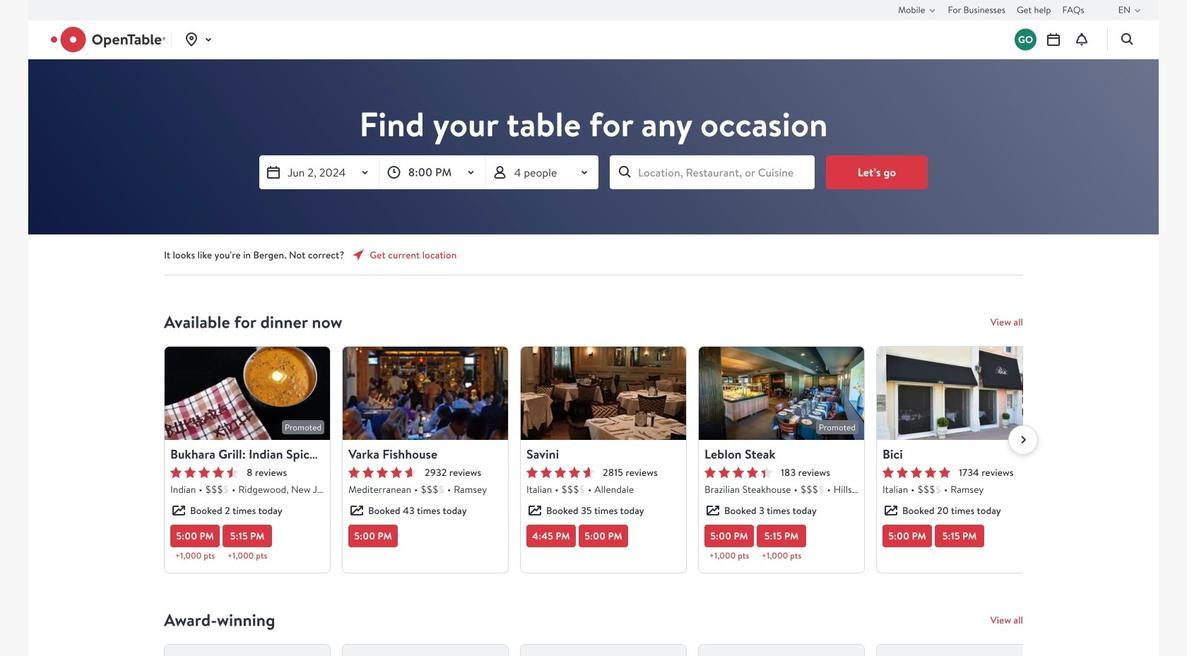 Task type: vqa. For each thing, say whether or not it's contained in the screenshot.
1st 4.8 stars image from right
yes



Task type: locate. For each thing, give the bounding box(es) containing it.
2 4.8 stars image from the left
[[527, 467, 594, 478]]

0 horizontal spatial 4.8 stars image
[[348, 467, 416, 478]]

a photo of bici restaurant image
[[877, 347, 1043, 440]]

a photo of varka fishhouse restaurant image
[[343, 347, 508, 440]]

Please input a Location, Restaurant or Cuisine field
[[610, 155, 815, 189]]

4.8 stars image for a photo of savini restaurant
[[527, 467, 594, 478]]

4.8 stars image
[[348, 467, 416, 478], [527, 467, 594, 478]]

opentable logo image
[[51, 27, 166, 52]]

a photo of leblon steak restaurant image
[[699, 347, 864, 440]]

1 4.8 stars image from the left
[[348, 467, 416, 478]]

None field
[[610, 155, 815, 189]]

1 horizontal spatial 4.8 stars image
[[527, 467, 594, 478]]

a photo of savini restaurant image
[[521, 347, 686, 440]]

a photo of bukhara grill: indian spice rave restaurant image
[[165, 347, 330, 440]]



Task type: describe. For each thing, give the bounding box(es) containing it.
4.3 stars image
[[705, 467, 773, 478]]

4.8 stars image for a photo of varka fishhouse restaurant
[[348, 467, 416, 478]]

4.5 stars image
[[170, 467, 238, 478]]

4.9 stars image
[[883, 467, 951, 478]]



